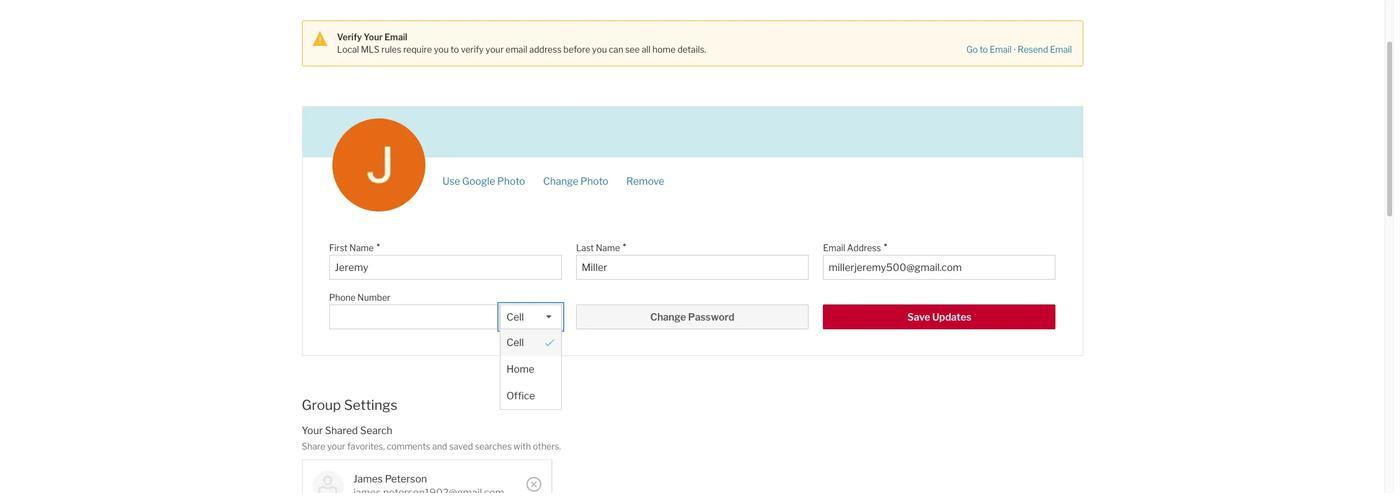 Task type: describe. For each thing, give the bounding box(es) containing it.
save
[[907, 311, 930, 323]]

first name. required field. element
[[329, 236, 555, 255]]

change for change photo
[[543, 175, 578, 187]]

group
[[302, 397, 341, 413]]

first
[[329, 242, 348, 253]]

peterson
[[385, 473, 427, 485]]

mls
[[361, 44, 380, 54]]

1 you from the left
[[434, 44, 449, 54]]

comments
[[387, 441, 430, 452]]

james
[[353, 473, 383, 485]]

your inside your shared search share your favorites, comments and saved searches with others.
[[302, 425, 323, 437]]

settings
[[344, 397, 398, 413]]

password
[[688, 311, 735, 323]]

phone number
[[329, 292, 390, 303]]

Email Address email field
[[829, 262, 1050, 273]]

change password
[[650, 311, 735, 323]]

First Name text field
[[335, 262, 556, 273]]

save updates
[[907, 311, 971, 323]]

rules
[[381, 44, 401, 54]]

email up rules
[[385, 31, 407, 42]]

name for first name
[[349, 242, 374, 253]]

email left address
[[823, 242, 845, 253]]

2 you from the left
[[592, 44, 607, 54]]

and
[[432, 441, 447, 452]]

updates
[[932, 311, 971, 323]]

last name
[[576, 242, 620, 253]]

use google photo
[[442, 175, 525, 187]]

last
[[576, 242, 594, 253]]

verify
[[461, 44, 484, 54]]

‧
[[1013, 44, 1016, 54]]

remove
[[626, 175, 664, 187]]

remove button
[[626, 175, 665, 187]]

email
[[506, 44, 527, 54]]

details.
[[677, 44, 706, 54]]

phone
[[329, 292, 356, 303]]

local mls rules require you to verify your email address before you can see all home details.
[[337, 44, 706, 54]]

change photo
[[543, 175, 608, 187]]

home
[[652, 44, 676, 54]]

change password button
[[576, 304, 809, 329]]

1 photo from the left
[[497, 175, 525, 187]]

require
[[403, 44, 432, 54]]

use
[[442, 175, 460, 187]]

share
[[302, 441, 325, 452]]

saved
[[449, 441, 473, 452]]

search
[[360, 425, 393, 437]]

phone number element
[[329, 286, 493, 304]]

before
[[563, 44, 590, 54]]

to inside 'go to email ‧ resend email'
[[980, 44, 988, 54]]

cell element
[[500, 329, 561, 356]]

can
[[609, 44, 623, 54]]

address
[[847, 242, 881, 253]]

use google photo button
[[442, 175, 526, 187]]

cell inside dialog
[[506, 337, 524, 348]]

shared
[[325, 425, 358, 437]]

name for last name
[[596, 242, 620, 253]]

james peterson
[[353, 473, 427, 485]]

home
[[506, 363, 534, 375]]



Task type: locate. For each thing, give the bounding box(es) containing it.
0 horizontal spatial change
[[543, 175, 578, 187]]

0 vertical spatial change
[[543, 175, 578, 187]]

0 horizontal spatial photo
[[497, 175, 525, 187]]

email right resend
[[1050, 44, 1072, 54]]

1 cell from the top
[[506, 311, 524, 323]]

favorites,
[[347, 441, 385, 452]]

change
[[543, 175, 578, 187], [650, 311, 686, 323]]

last name. required field. element
[[576, 236, 802, 255]]

1 vertical spatial your
[[302, 425, 323, 437]]

name inside "first name. required field." element
[[349, 242, 374, 253]]

number
[[357, 292, 390, 303]]

2 photo from the left
[[581, 175, 608, 187]]

local
[[337, 44, 359, 54]]

1 horizontal spatial to
[[980, 44, 988, 54]]

1 vertical spatial cell
[[506, 337, 524, 348]]

email
[[385, 31, 407, 42], [990, 44, 1012, 54], [1050, 44, 1072, 54], [823, 242, 845, 253]]

list box
[[500, 304, 562, 410]]

your shared search share your favorites, comments and saved searches with others.
[[302, 425, 561, 452]]

2 name from the left
[[596, 242, 620, 253]]

your up mls
[[364, 31, 383, 42]]

you left the can
[[592, 44, 607, 54]]

Last Name text field
[[582, 262, 803, 273]]

first name
[[329, 242, 374, 253]]

0 vertical spatial cell
[[506, 311, 524, 323]]

change for change password
[[650, 311, 686, 323]]

1 horizontal spatial you
[[592, 44, 607, 54]]

your
[[364, 31, 383, 42], [302, 425, 323, 437]]

1 horizontal spatial photo
[[581, 175, 608, 187]]

group settings
[[302, 397, 398, 413]]

0 horizontal spatial to
[[451, 44, 459, 54]]

2 cell from the top
[[506, 337, 524, 348]]

change photo button
[[543, 175, 609, 187]]

your down 'shared'
[[327, 441, 345, 452]]

0 horizontal spatial name
[[349, 242, 374, 253]]

with
[[514, 441, 531, 452]]

section containing verify your email
[[302, 20, 1083, 66]]

resend
[[1018, 44, 1048, 54]]

1 name from the left
[[349, 242, 374, 253]]

photo right google
[[497, 175, 525, 187]]

verify your email
[[337, 31, 407, 42]]

section
[[302, 20, 1083, 66]]

your inside section
[[364, 31, 383, 42]]

google
[[462, 175, 495, 187]]

0 vertical spatial your
[[364, 31, 383, 42]]

searches
[[475, 441, 512, 452]]

resend email button
[[1017, 44, 1073, 56]]

1 vertical spatial your
[[327, 441, 345, 452]]

name
[[349, 242, 374, 253], [596, 242, 620, 253]]

list box containing cell
[[500, 304, 562, 410]]

0 vertical spatial your
[[486, 44, 504, 54]]

all
[[642, 44, 651, 54]]

change inside button
[[650, 311, 686, 323]]

dialog containing cell
[[500, 329, 562, 410]]

photo left remove
[[581, 175, 608, 187]]

1 horizontal spatial your
[[364, 31, 383, 42]]

1 to from the left
[[451, 44, 459, 54]]

see
[[625, 44, 640, 54]]

go to email button
[[966, 44, 1012, 56]]

0 horizontal spatial your
[[327, 441, 345, 452]]

to left "verify"
[[451, 44, 459, 54]]

1 vertical spatial change
[[650, 311, 686, 323]]

email address
[[823, 242, 881, 253]]

1 horizontal spatial change
[[650, 311, 686, 323]]

1 horizontal spatial your
[[486, 44, 504, 54]]

cell up home
[[506, 337, 524, 348]]

name inside last name. required field. element
[[596, 242, 620, 253]]

name right last on the left
[[596, 242, 620, 253]]

0 horizontal spatial you
[[434, 44, 449, 54]]

office
[[506, 390, 535, 402]]

to
[[451, 44, 459, 54], [980, 44, 988, 54]]

you right require
[[434, 44, 449, 54]]

0 horizontal spatial your
[[302, 425, 323, 437]]

email left ‧
[[990, 44, 1012, 54]]

save updates button
[[823, 304, 1056, 329]]

name right first
[[349, 242, 374, 253]]

dialog
[[500, 329, 562, 410]]

email address. required field. element
[[823, 236, 1049, 255]]

others.
[[533, 441, 561, 452]]

your left email
[[486, 44, 504, 54]]

your
[[486, 44, 504, 54], [327, 441, 345, 452]]

go to email ‧ resend email
[[966, 44, 1072, 54]]

2 to from the left
[[980, 44, 988, 54]]

1 horizontal spatial name
[[596, 242, 620, 253]]

address
[[529, 44, 562, 54]]

you
[[434, 44, 449, 54], [592, 44, 607, 54]]

your up share
[[302, 425, 323, 437]]

cell
[[506, 311, 524, 323], [506, 337, 524, 348]]

photo
[[497, 175, 525, 187], [581, 175, 608, 187]]

verify
[[337, 31, 362, 42]]

your inside your shared search share your favorites, comments and saved searches with others.
[[327, 441, 345, 452]]

to right 'go'
[[980, 44, 988, 54]]

your inside section
[[486, 44, 504, 54]]

go
[[966, 44, 978, 54]]

cell up 'cell' element
[[506, 311, 524, 323]]



Task type: vqa. For each thing, say whether or not it's contained in the screenshot.
"deals" corresponding to 3 local deals
no



